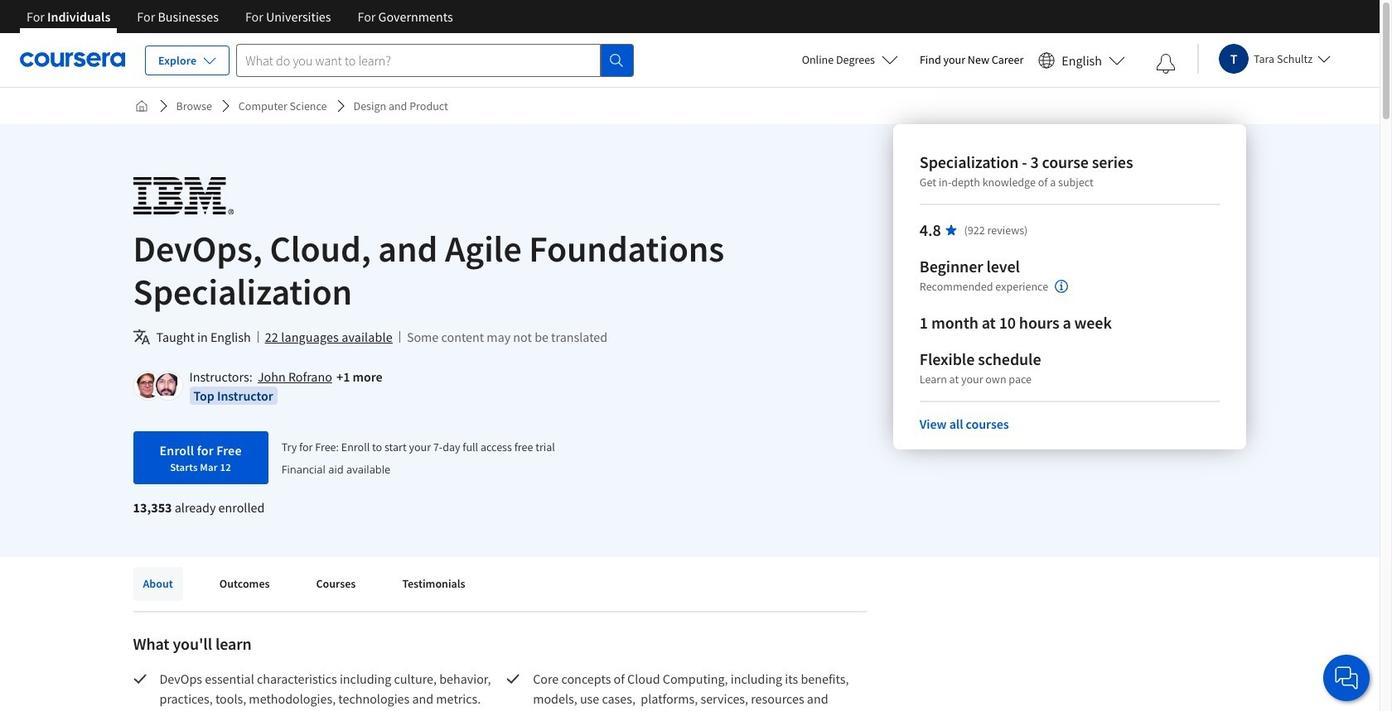 Task type: vqa. For each thing, say whether or not it's contained in the screenshot.
Coursera image
yes



Task type: locate. For each thing, give the bounding box(es) containing it.
None search field
[[236, 44, 634, 77]]

rav ahuja image
[[155, 374, 180, 399]]

information about difficulty level pre-requisites. image
[[1055, 280, 1068, 293]]

john rofrano image
[[135, 374, 160, 399]]



Task type: describe. For each thing, give the bounding box(es) containing it.
banner navigation
[[13, 0, 466, 46]]

What do you want to learn? text field
[[236, 44, 601, 77]]

coursera image
[[20, 47, 125, 73]]

home image
[[135, 99, 148, 113]]

ibm image
[[133, 177, 233, 215]]



